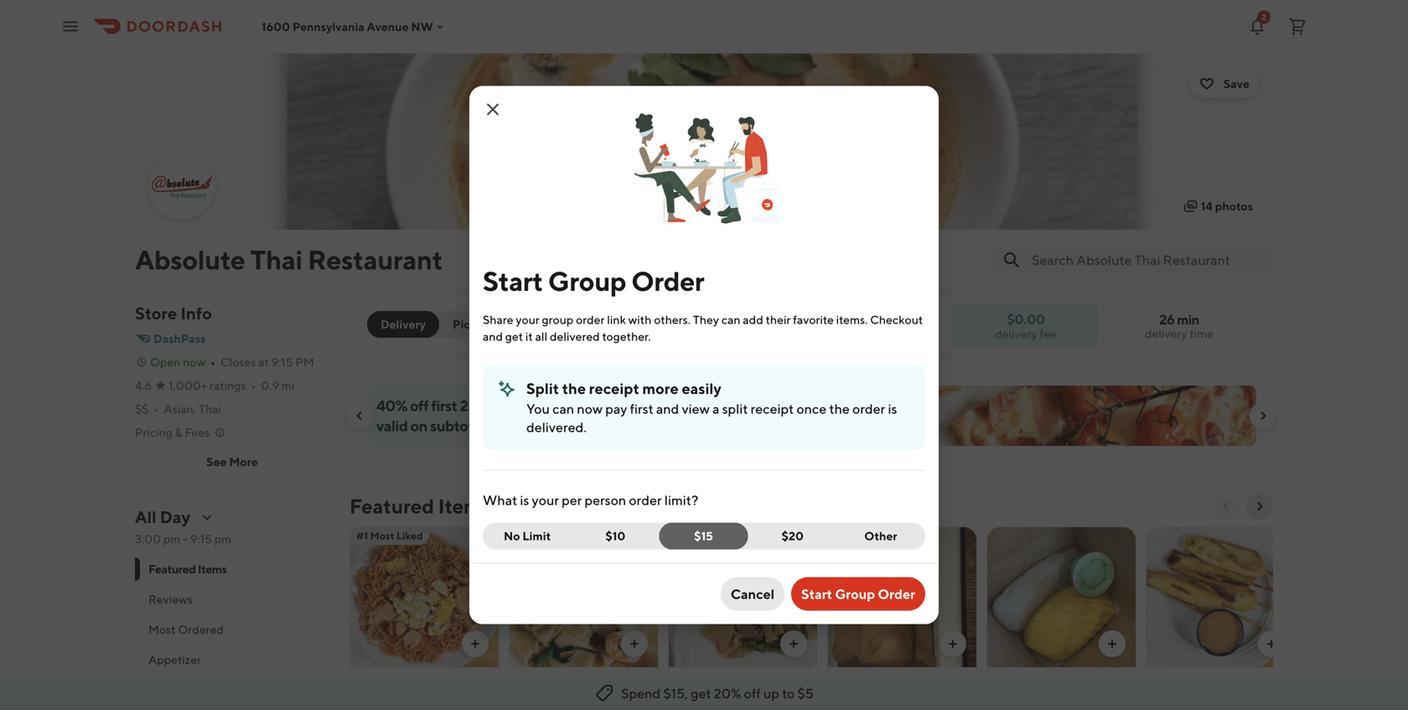 Task type: locate. For each thing, give the bounding box(es) containing it.
delivery
[[1146, 327, 1188, 340], [996, 327, 1038, 341]]

order left 'link'
[[565, 317, 598, 331]]

receipt up pay
[[589, 379, 640, 398]]

0 vertical spatial get
[[506, 330, 523, 343]]

$0.00
[[1007, 311, 1046, 327]]

pickup
[[453, 317, 491, 331]]

most right #2 at the left
[[532, 530, 556, 542]]

order inside split the receipt more easily you can now pay first and view a split receipt once the order is delivered.
[[853, 401, 886, 417]]

liked right limit
[[558, 530, 584, 542]]

asian,
[[164, 402, 196, 416]]

2 up subtotals on the left bottom of page
[[460, 397, 469, 415]]

and inside share your group order link with others. they can add their favorite items. checkout and get it all delivered together.
[[483, 330, 503, 343]]

with up together.
[[629, 313, 652, 327]]

0 vertical spatial start
[[483, 265, 543, 297]]

0 horizontal spatial featured items
[[148, 562, 227, 576]]

start
[[483, 265, 543, 297], [802, 586, 833, 602]]

favorite
[[793, 313, 834, 327]]

1 vertical spatial the
[[830, 401, 850, 417]]

1 vertical spatial 9:15
[[190, 532, 212, 546]]

1 horizontal spatial is
[[888, 401, 898, 417]]

pricing & fees button
[[135, 424, 227, 441]]

1 liked from the left
[[397, 530, 423, 542]]

1 horizontal spatial start
[[802, 586, 833, 602]]

you
[[527, 401, 550, 417]]

• right $$
[[154, 402, 159, 416]]

first right pay
[[630, 401, 654, 417]]

now up 1,000+
[[183, 355, 206, 369]]

$20
[[782, 529, 804, 543]]

5 add item to cart image from the left
[[1266, 637, 1279, 651]]

and inside "mango and sticky rice" button
[[1039, 674, 1061, 690]]

0 vertical spatial featured items
[[350, 494, 490, 518]]

1 horizontal spatial delivery
[[1146, 327, 1188, 340]]

checkout
[[871, 313, 924, 327]]

off left pay
[[580, 397, 599, 415]]

info
[[181, 304, 212, 323]]

0 horizontal spatial first
[[431, 397, 458, 415]]

order up delivered
[[576, 313, 605, 327]]

0 horizontal spatial to
[[536, 397, 550, 415]]

0 horizontal spatial 9:15
[[190, 532, 212, 546]]

up right orders
[[516, 397, 534, 415]]

delivery inside 26 min delivery time
[[1146, 327, 1188, 340]]

0 vertical spatial order
[[576, 313, 605, 327]]

0 horizontal spatial order
[[565, 317, 598, 331]]

1 vertical spatial previous button of carousel image
[[1220, 500, 1234, 513]]

save
[[1224, 77, 1250, 91]]

1 vertical spatial your
[[532, 492, 559, 508]]

cancel button
[[721, 577, 785, 611]]

1 horizontal spatial thai
[[250, 244, 303, 275]]

0 vertical spatial $10
[[553, 397, 577, 415]]

pay
[[606, 401, 628, 417]]

0 vertical spatial items
[[438, 494, 490, 518]]

mango and sticky rice
[[995, 674, 1128, 690]]

9:15 for pm
[[190, 532, 212, 546]]

add item to cart image for satay image on the bottom right of the page
[[1266, 637, 1279, 651]]

1 horizontal spatial get
[[691, 686, 712, 702]]

order methods option group
[[367, 311, 504, 338]]

2 horizontal spatial order
[[853, 401, 886, 417]]

your left per
[[532, 492, 559, 508]]

receipt
[[589, 379, 640, 398], [751, 401, 794, 417]]

spring rolls button
[[828, 527, 978, 710]]

orders
[[471, 397, 514, 415]]

1 horizontal spatial previous button of carousel image
[[1220, 500, 1234, 513]]

pad for pad see ew
[[676, 674, 699, 690]]

get left the it
[[506, 330, 523, 343]]

$10
[[553, 397, 577, 415], [606, 529, 626, 543]]

1 vertical spatial can
[[553, 401, 575, 417]]

to inside 40% off first 2 orders up to $10 off with 40welcome, valid on subtotals $15
[[536, 397, 550, 415]]

pad for pad thai
[[357, 674, 380, 690]]

0 vertical spatial featured
[[350, 494, 434, 518]]

0 horizontal spatial off
[[410, 397, 429, 415]]

at
[[258, 355, 269, 369]]

0 vertical spatial start group order
[[483, 265, 705, 297]]

start up share
[[483, 265, 543, 297]]

delivery left the fee
[[996, 327, 1038, 341]]

1 horizontal spatial $15
[[695, 529, 714, 543]]

1 horizontal spatial pad
[[676, 674, 699, 690]]

absolute thai restaurant image
[[135, 54, 1274, 230], [150, 154, 214, 218]]

4.6
[[135, 379, 152, 392]]

0 horizontal spatial 2
[[460, 397, 469, 415]]

2 horizontal spatial and
[[1039, 674, 1061, 690]]

1,000+
[[169, 379, 207, 392]]

1 horizontal spatial most
[[370, 530, 395, 542]]

0 horizontal spatial delivery
[[996, 327, 1038, 341]]

order
[[632, 265, 705, 297], [565, 317, 598, 331], [878, 586, 916, 602]]

can up delivered.
[[553, 401, 575, 417]]

1 horizontal spatial liked
[[558, 530, 584, 542]]

1 horizontal spatial $10
[[606, 529, 626, 543]]

26
[[1160, 312, 1175, 327]]

0 vertical spatial thai
[[250, 244, 303, 275]]

0 vertical spatial is
[[888, 401, 898, 417]]

with left more in the left bottom of the page
[[601, 397, 631, 415]]

14 photos
[[1202, 199, 1254, 213]]

add item to cart image
[[469, 637, 482, 651], [628, 637, 642, 651], [787, 637, 801, 651], [947, 637, 960, 651], [1266, 637, 1279, 651]]

drunken noodle image
[[510, 527, 658, 668]]

order right "once"
[[853, 401, 886, 417]]

now left pay
[[577, 401, 603, 417]]

start down '$20' at the right
[[802, 586, 833, 602]]

1 vertical spatial $10
[[606, 529, 626, 543]]

1 horizontal spatial receipt
[[751, 401, 794, 417]]

liked for #2 most liked
[[558, 530, 584, 542]]

1 horizontal spatial the
[[830, 401, 850, 417]]

0 vertical spatial $15
[[494, 417, 518, 435]]

1 horizontal spatial pm
[[214, 532, 232, 546]]

order inside share your group order link with others. they can add their favorite items. checkout and get it all delivered together.
[[576, 313, 605, 327]]

1 horizontal spatial order
[[632, 265, 705, 297]]

group order button
[[518, 311, 608, 338]]

off left (9)
[[744, 686, 761, 702]]

items
[[438, 494, 490, 518], [198, 562, 227, 576]]

14 photos button
[[1175, 193, 1264, 220]]

up right the "77%"
[[764, 686, 780, 702]]

off up on
[[410, 397, 429, 415]]

delivery left time
[[1146, 327, 1188, 340]]

satay image
[[1147, 527, 1296, 668]]

get
[[506, 330, 523, 343], [691, 686, 712, 702]]

pad thai image
[[351, 527, 499, 668]]

get right $15,
[[691, 686, 712, 702]]

0 vertical spatial receipt
[[589, 379, 640, 398]]

what
[[483, 492, 518, 508]]

link
[[607, 313, 626, 327]]

pad thai
[[357, 674, 408, 690]]

#1
[[356, 530, 368, 542]]

order up "others."
[[632, 265, 705, 297]]

split the receipt more easily status
[[483, 365, 926, 450]]

on
[[411, 417, 428, 435]]

$10 up delivered.
[[553, 397, 577, 415]]

Pickup radio
[[429, 311, 504, 338]]

1 vertical spatial start
[[802, 586, 833, 602]]

add item to cart image for pad see ew image at the bottom of the page
[[787, 637, 801, 651]]

see left more
[[206, 455, 227, 469]]

$10 down the "person"
[[606, 529, 626, 543]]

2 liked from the left
[[558, 530, 584, 542]]

can inside share your group order link with others. they can add their favorite items. checkout and get it all delivered together.
[[722, 313, 741, 327]]

order down other button
[[878, 586, 916, 602]]

1 vertical spatial is
[[520, 492, 529, 508]]

once
[[797, 401, 827, 417]]

• up "1,000+ ratings •"
[[211, 355, 216, 369]]

2 add item to cart image from the left
[[628, 637, 642, 651]]

0 horizontal spatial featured
[[148, 562, 196, 576]]

view
[[682, 401, 710, 417]]

0 horizontal spatial the
[[563, 379, 586, 398]]

2 inside 40% off first 2 orders up to $10 off with 40welcome, valid on subtotals $15
[[460, 397, 469, 415]]

with
[[629, 313, 652, 327], [601, 397, 631, 415]]

77% (9)
[[741, 694, 780, 708]]

off
[[410, 397, 429, 415], [580, 397, 599, 415], [744, 686, 761, 702]]

$15 down "limit?"
[[695, 529, 714, 543]]

2 vertical spatial order
[[878, 586, 916, 602]]

1 vertical spatial start group order
[[802, 586, 916, 602]]

see inside button
[[206, 455, 227, 469]]

$15 down orders
[[494, 417, 518, 435]]

$15,
[[664, 686, 688, 702]]

what is your per person order limit? option group
[[483, 523, 926, 550]]

featured items up the #1 most liked
[[350, 494, 490, 518]]

1 vertical spatial 2
[[460, 397, 469, 415]]

1 horizontal spatial start group order
[[802, 586, 916, 602]]

can left the add
[[722, 313, 741, 327]]

reviews button
[[135, 585, 330, 615]]

1 vertical spatial to
[[783, 686, 795, 702]]

start group order inside start group order button
[[802, 586, 916, 602]]

20%
[[714, 686, 742, 702]]

0 horizontal spatial $15
[[494, 417, 518, 435]]

1 horizontal spatial 2
[[1262, 12, 1267, 22]]

see
[[206, 455, 227, 469], [702, 674, 724, 690]]

now
[[183, 355, 206, 369], [577, 401, 603, 417]]

0 horizontal spatial is
[[520, 492, 529, 508]]

9:15 for pm
[[271, 355, 293, 369]]

to for $10
[[536, 397, 550, 415]]

2 pm from the left
[[214, 532, 232, 546]]

1 add item to cart image from the left
[[469, 637, 482, 651]]

9:15
[[271, 355, 293, 369], [190, 532, 212, 546]]

to left $5
[[783, 686, 795, 702]]

featured up "reviews"
[[148, 562, 196, 576]]

previous button of carousel image left next button of carousel icon
[[1220, 500, 1234, 513]]

spring rolls image
[[829, 527, 977, 668]]

2 left 0 items, open order cart icon
[[1262, 12, 1267, 22]]

closes
[[221, 355, 256, 369]]

1 vertical spatial receipt
[[751, 401, 794, 417]]

most right the #1
[[370, 530, 395, 542]]

$15 button
[[660, 523, 749, 550]]

liked down featured items heading
[[397, 530, 423, 542]]

to up delivered.
[[536, 397, 550, 415]]

all day
[[135, 507, 190, 527]]

1 vertical spatial with
[[601, 397, 631, 415]]

0 horizontal spatial most
[[148, 623, 176, 637]]

and down share
[[483, 330, 503, 343]]

see more button
[[136, 449, 329, 476]]

1 pad from the left
[[357, 674, 380, 690]]

2 pad from the left
[[676, 674, 699, 690]]

0 horizontal spatial receipt
[[589, 379, 640, 398]]

2 vertical spatial thai
[[383, 674, 408, 690]]

1 horizontal spatial first
[[630, 401, 654, 417]]

featured up the #1 most liked
[[350, 494, 434, 518]]

is right what
[[520, 492, 529, 508]]

thai
[[250, 244, 303, 275], [199, 402, 221, 416], [383, 674, 408, 690]]

1 horizontal spatial order
[[629, 492, 662, 508]]

previous button of carousel image
[[353, 409, 366, 423], [1220, 500, 1234, 513]]

0 horizontal spatial now
[[183, 355, 206, 369]]

up inside 40% off first 2 orders up to $10 off with 40welcome, valid on subtotals $15
[[516, 397, 534, 415]]

ratings
[[210, 379, 246, 392]]

1 horizontal spatial can
[[722, 313, 741, 327]]

start group order down other button
[[802, 586, 916, 602]]

$15 inside 40% off first 2 orders up to $10 off with 40welcome, valid on subtotals $15
[[494, 417, 518, 435]]

0 horizontal spatial thai
[[199, 402, 221, 416]]

0 horizontal spatial can
[[553, 401, 575, 417]]

items inside heading
[[438, 494, 490, 518]]

0 horizontal spatial pm
[[163, 532, 181, 546]]

start group order up 'link'
[[483, 265, 705, 297]]

26 min delivery time
[[1146, 312, 1214, 340]]

0 horizontal spatial pad
[[357, 674, 380, 690]]

is right "once"
[[888, 401, 898, 417]]

see left "ew"
[[702, 674, 724, 690]]

0 vertical spatial now
[[183, 355, 206, 369]]

add item to cart image for spring rolls image at bottom right
[[947, 637, 960, 651]]

most ordered
[[148, 623, 224, 637]]

1 pm from the left
[[163, 532, 181, 546]]

0 vertical spatial the
[[563, 379, 586, 398]]

and down more in the left bottom of the page
[[657, 401, 680, 417]]

(13)
[[606, 694, 625, 708]]

$10 inside 40% off first 2 orders up to $10 off with 40welcome, valid on subtotals $15
[[553, 397, 577, 415]]

$15 inside button
[[695, 529, 714, 543]]

(9)
[[765, 694, 780, 708]]

notification bell image
[[1248, 16, 1268, 36]]

next button of carousel image
[[1254, 500, 1267, 513]]

1 vertical spatial up
[[764, 686, 780, 702]]

first up subtotals on the left bottom of page
[[431, 397, 458, 415]]

0 vertical spatial with
[[629, 313, 652, 327]]

sticky
[[1063, 674, 1100, 690]]

the right "once"
[[830, 401, 850, 417]]

previous button of carousel image left 40% on the left
[[353, 409, 366, 423]]

0 horizontal spatial $10
[[553, 397, 577, 415]]

3 add item to cart image from the left
[[787, 637, 801, 651]]

1 vertical spatial group
[[528, 317, 563, 331]]

most down "reviews"
[[148, 623, 176, 637]]

add
[[743, 313, 764, 327]]

0 vertical spatial can
[[722, 313, 741, 327]]

split
[[723, 401, 748, 417]]

1 horizontal spatial featured
[[350, 494, 434, 518]]

pm left '-'
[[163, 532, 181, 546]]

0 horizontal spatial liked
[[397, 530, 423, 542]]

the right split
[[563, 379, 586, 398]]

0 horizontal spatial up
[[516, 397, 534, 415]]

up
[[516, 397, 534, 415], [764, 686, 780, 702]]

$18.00
[[676, 694, 714, 708]]

appetizer
[[148, 653, 201, 667]]

order left "limit?"
[[629, 492, 662, 508]]

0 vertical spatial order
[[632, 265, 705, 297]]

2 vertical spatial and
[[1039, 674, 1061, 690]]

the
[[563, 379, 586, 398], [830, 401, 850, 417]]

40welcome,
[[633, 397, 736, 415]]

split
[[527, 379, 559, 398]]

subtotals
[[430, 417, 492, 435]]

featured items down '-'
[[148, 562, 227, 576]]

4 add item to cart image from the left
[[947, 637, 960, 651]]

0 horizontal spatial start group order
[[483, 265, 705, 297]]

1 vertical spatial now
[[577, 401, 603, 417]]

and left sticky
[[1039, 674, 1061, 690]]

pm right '-'
[[214, 532, 232, 546]]

1 horizontal spatial and
[[657, 401, 680, 417]]

0 horizontal spatial items
[[198, 562, 227, 576]]

9:15 right '-'
[[190, 532, 212, 546]]

your up the it
[[516, 313, 540, 327]]

easily
[[682, 379, 722, 398]]

0 horizontal spatial order
[[576, 313, 605, 327]]

group
[[548, 265, 627, 297], [528, 317, 563, 331], [836, 586, 876, 602]]

1 vertical spatial featured
[[148, 562, 196, 576]]

featured inside heading
[[350, 494, 434, 518]]

receipt right split
[[751, 401, 794, 417]]

most for #2
[[532, 530, 556, 542]]

9:15 right at
[[271, 355, 293, 369]]

0 vertical spatial your
[[516, 313, 540, 327]]

delivery
[[381, 317, 426, 331]]

1 vertical spatial $15
[[695, 529, 714, 543]]

liked for #1 most liked
[[397, 530, 423, 542]]

2 horizontal spatial thai
[[383, 674, 408, 690]]

2 vertical spatial order
[[629, 492, 662, 508]]

1 vertical spatial order
[[853, 401, 886, 417]]

spring rolls
[[835, 674, 905, 690]]

all
[[135, 507, 156, 527]]

0 vertical spatial group
[[548, 265, 627, 297]]

ordered
[[178, 623, 224, 637]]

pricing & fees
[[135, 426, 210, 439]]

mango and sticky rice image
[[988, 527, 1136, 668]]

ew
[[726, 674, 745, 690]]

Delivery radio
[[367, 311, 439, 338]]



Task type: vqa. For each thing, say whether or not it's contained in the screenshot.
topmost Blog
no



Task type: describe. For each thing, give the bounding box(es) containing it.
appetizer button
[[135, 645, 330, 675]]

their
[[766, 313, 791, 327]]

1 horizontal spatial off
[[580, 397, 599, 415]]

pricing
[[135, 426, 173, 439]]

store info
[[135, 304, 212, 323]]

first inside split the receipt more easily you can now pay first and view a split receipt once the order is delivered.
[[630, 401, 654, 417]]

most ordered button
[[135, 615, 330, 645]]

$20 button
[[739, 523, 838, 550]]

reviews
[[148, 593, 193, 606]]

pm
[[296, 355, 314, 369]]

others.
[[654, 313, 691, 327]]

open
[[150, 355, 181, 369]]

#2
[[516, 530, 529, 542]]

$5
[[798, 686, 814, 702]]

• closes at 9:15 pm
[[211, 355, 314, 369]]

valid
[[377, 417, 408, 435]]

Other button
[[837, 523, 926, 550]]

next button of carousel image
[[1257, 409, 1271, 423]]

pad see ew
[[676, 674, 745, 690]]

2 horizontal spatial order
[[878, 586, 916, 602]]

what is your per person order limit?
[[483, 492, 699, 508]]

share your group order link with others. they can add their favorite items. checkout and get it all delivered together.
[[483, 313, 924, 343]]

1 vertical spatial featured items
[[148, 562, 227, 576]]

pennsylvania
[[293, 19, 365, 33]]

76%
[[582, 694, 604, 708]]

delivery inside $0.00 delivery fee
[[996, 327, 1038, 341]]

start inside start group order button
[[802, 586, 833, 602]]

1 vertical spatial thai
[[199, 402, 221, 416]]

it
[[526, 330, 533, 343]]

is inside split the receipt more easily you can now pay first and view a split receipt once the order is delivered.
[[888, 401, 898, 417]]

avenue
[[367, 19, 409, 33]]

featured items heading
[[350, 493, 490, 520]]

mi
[[282, 379, 295, 392]]

$$ • asian, thai
[[135, 402, 221, 416]]

together.
[[603, 330, 651, 343]]

$10 inside button
[[606, 529, 626, 543]]

satay button
[[1146, 527, 1297, 710]]

time
[[1190, 327, 1214, 340]]

a
[[713, 401, 720, 417]]

up for orders
[[516, 397, 534, 415]]

per
[[562, 492, 582, 508]]

fees
[[185, 426, 210, 439]]

most for #1
[[370, 530, 395, 542]]

items.
[[837, 313, 868, 327]]

77%
[[741, 694, 763, 708]]

1600 pennsylvania avenue nw button
[[262, 19, 447, 33]]

• left 0.9
[[251, 379, 256, 392]]

now inside split the receipt more easily you can now pay first and view a split receipt once the order is delivered.
[[577, 401, 603, 417]]

your inside share your group order link with others. they can add their favorite items. checkout and get it all delivered together.
[[516, 313, 540, 327]]

#2 most liked
[[516, 530, 584, 542]]

no
[[504, 529, 520, 543]]

group order
[[528, 317, 598, 331]]

0 items, open order cart image
[[1288, 16, 1308, 36]]

split the receipt more easily you can now pay first and view a split receipt once the order is delivered.
[[527, 379, 898, 435]]

min
[[1178, 312, 1200, 327]]

rice
[[1102, 674, 1128, 690]]

up for off
[[764, 686, 780, 702]]

mango
[[995, 674, 1036, 690]]

rolls
[[876, 674, 905, 690]]

start group order button
[[792, 577, 926, 611]]

open menu image
[[60, 16, 81, 36]]

store
[[135, 304, 177, 323]]

first inside 40% off first 2 orders up to $10 off with 40welcome, valid on subtotals $15
[[431, 397, 458, 415]]

2 horizontal spatial off
[[744, 686, 761, 702]]

more
[[229, 455, 258, 469]]

0 horizontal spatial previous button of carousel image
[[353, 409, 366, 423]]

limit
[[523, 529, 551, 543]]

No Limit button
[[483, 523, 572, 550]]

to for $5
[[783, 686, 795, 702]]

other
[[865, 529, 898, 543]]

#1 most liked
[[356, 530, 423, 542]]

pad see ew image
[[669, 527, 818, 668]]

person
[[585, 492, 627, 508]]

1 vertical spatial items
[[198, 562, 227, 576]]

drunken noodle 76% (13)
[[517, 674, 625, 708]]

14
[[1202, 199, 1213, 213]]

1,000+ ratings •
[[169, 379, 256, 392]]

add item to cart image for drunken noodle image
[[628, 637, 642, 651]]

1 horizontal spatial featured items
[[350, 494, 490, 518]]

with inside share your group order link with others. they can add their favorite items. checkout and get it all delivered together.
[[629, 313, 652, 327]]

40% off first 2 orders up to $10 off with 40welcome, valid on subtotals $15
[[377, 397, 736, 435]]

thai for pad
[[383, 674, 408, 690]]

select promotional banner element
[[761, 446, 862, 476]]

add item to cart image for pad thai image
[[469, 637, 482, 651]]

delivered.
[[527, 419, 587, 435]]

can inside split the receipt more easily you can now pay first and view a split receipt once the order is delivered.
[[553, 401, 575, 417]]

$0.00 delivery fee
[[996, 311, 1057, 341]]

thai for absolute
[[250, 244, 303, 275]]

drunken
[[517, 674, 568, 690]]

2 vertical spatial group
[[836, 586, 876, 602]]

0.9 mi
[[261, 379, 295, 392]]

3:00
[[135, 532, 161, 546]]

40%
[[377, 397, 407, 415]]

spring
[[835, 674, 874, 690]]

restaurant
[[308, 244, 443, 275]]

0 horizontal spatial start
[[483, 265, 543, 297]]

and inside split the receipt more easily you can now pay first and view a split receipt once the order is delivered.
[[657, 401, 680, 417]]

0 vertical spatial 2
[[1262, 12, 1267, 22]]

$10 button
[[571, 523, 670, 550]]

most inside most ordered button
[[148, 623, 176, 637]]

close start group order image
[[483, 99, 503, 120]]

spend $15, get 20% off up to $5
[[622, 686, 814, 702]]

fee
[[1040, 327, 1057, 341]]

1 vertical spatial order
[[565, 317, 598, 331]]

spend
[[622, 686, 661, 702]]

1 vertical spatial see
[[702, 674, 724, 690]]

add item to cart image
[[1106, 637, 1120, 651]]

satay
[[1154, 674, 1187, 690]]

all
[[535, 330, 548, 343]]

start group order dialog
[[470, 86, 939, 624]]

with inside 40% off first 2 orders up to $10 off with 40welcome, valid on subtotals $15
[[601, 397, 631, 415]]

3:00 pm - 9:15 pm
[[135, 532, 232, 546]]

• down pad see ew on the bottom of the page
[[718, 694, 723, 708]]

group of people ordering together image
[[621, 86, 787, 251]]

nw
[[411, 19, 433, 33]]

day
[[160, 507, 190, 527]]

Item Search search field
[[1032, 251, 1260, 269]]

get inside share your group order link with others. they can add their favorite items. checkout and get it all delivered together.
[[506, 330, 523, 343]]



